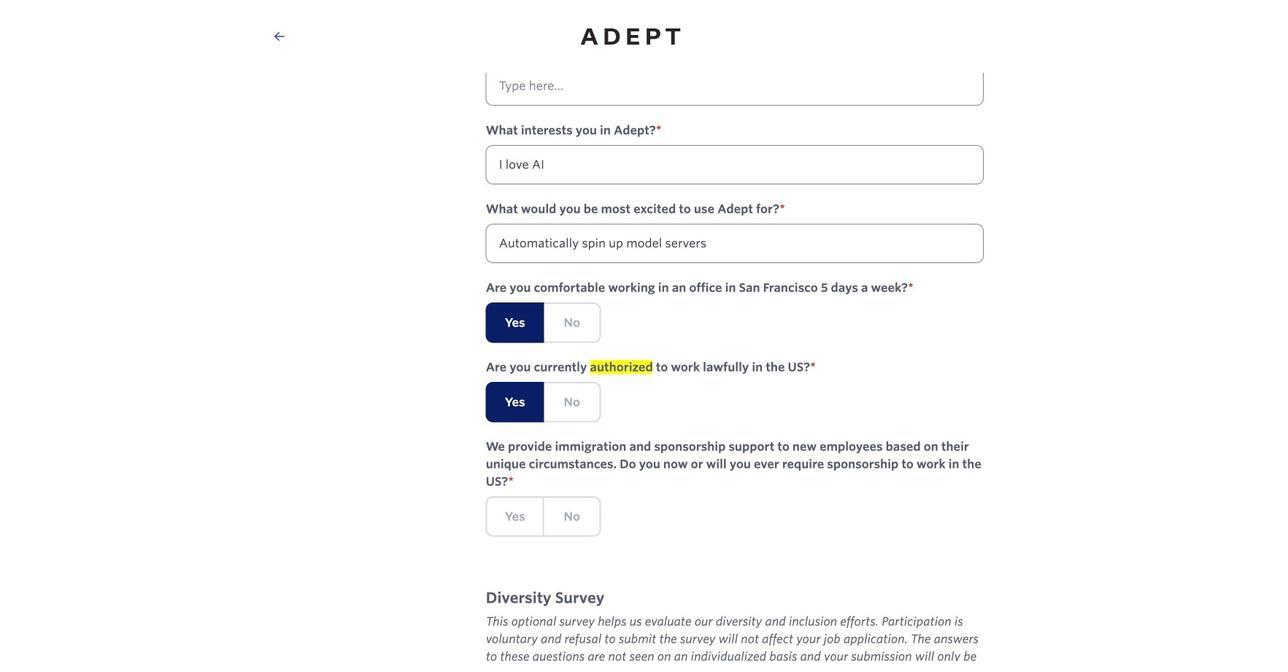 Task type: describe. For each thing, give the bounding box(es) containing it.
back to adept.ai's job listings image
[[274, 31, 285, 42]]

1 type here... text field from the top
[[486, 0, 984, 27]]

2 type here... text field from the top
[[486, 66, 984, 106]]



Task type: vqa. For each thing, say whether or not it's contained in the screenshot.
the bottom Type here... text box
yes



Task type: locate. For each thing, give the bounding box(es) containing it.
1 vertical spatial type here... text field
[[486, 224, 984, 264]]

Type here... text field
[[486, 0, 984, 27], [486, 66, 984, 106]]

1 type here... text field from the top
[[486, 145, 984, 185]]

Type here... text field
[[486, 145, 984, 185], [486, 224, 984, 264]]

1 vertical spatial type here... text field
[[486, 66, 984, 106]]

adept.ai image
[[564, 12, 697, 61]]

2 type here... text field from the top
[[486, 224, 984, 264]]

0 vertical spatial type here... text field
[[486, 145, 984, 185]]

0 vertical spatial type here... text field
[[486, 0, 984, 27]]



